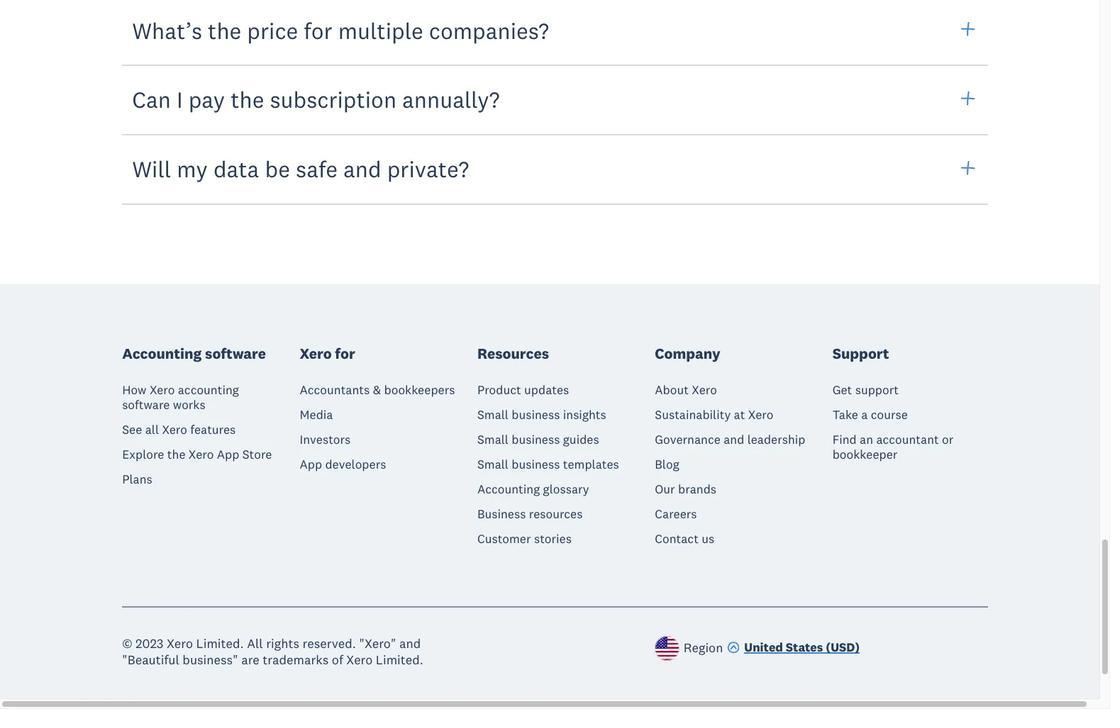 Task type: describe. For each thing, give the bounding box(es) containing it.
small for small business guides
[[478, 432, 509, 448]]

business for guides
[[512, 432, 560, 448]]

xero down features
[[189, 447, 214, 463]]

explore the xero app store
[[122, 447, 272, 463]]

get support link
[[833, 383, 899, 398]]

works
[[173, 398, 206, 413]]

explore
[[122, 447, 164, 463]]

store
[[243, 447, 272, 463]]

bookkeepers
[[384, 383, 455, 398]]

can
[[132, 85, 171, 114]]

product updates
[[478, 383, 570, 398]]

course
[[872, 408, 909, 423]]

accountant
[[877, 432, 940, 448]]

1 vertical spatial and
[[724, 432, 745, 448]]

or
[[943, 432, 954, 448]]

2023
[[136, 636, 164, 652]]

stories
[[534, 532, 572, 547]]

all
[[247, 636, 263, 652]]

1 vertical spatial the
[[231, 85, 264, 114]]

will my data be safe and private?
[[132, 155, 469, 183]]

small business insights
[[478, 408, 607, 423]]

© 2023 xero limited. all rights reserved. "xero" and "beautiful business" are trademarks of xero limited.
[[122, 636, 424, 669]]

twitter image
[[664, 700, 684, 710]]

sustainability at xero link
[[655, 408, 774, 423]]

accounting for accounting software
[[122, 344, 202, 363]]

i
[[177, 85, 183, 114]]

small business guides link
[[478, 432, 600, 448]]

accounting
[[178, 383, 239, 398]]

small business templates
[[478, 457, 620, 473]]

small business guides
[[478, 432, 600, 448]]

careers link
[[655, 507, 697, 523]]

how
[[122, 383, 147, 398]]

accounting glossary
[[478, 482, 590, 498]]

all
[[145, 423, 159, 438]]

bookkeeper
[[833, 447, 898, 463]]

be
[[265, 155, 290, 183]]

1 horizontal spatial limited.
[[376, 652, 424, 669]]

a
[[862, 408, 868, 423]]

multiple
[[338, 16, 424, 44]]

business for insights
[[512, 408, 560, 423]]

united states (usd) button
[[727, 640, 860, 659]]

the current region is united states image
[[655, 637, 680, 662]]

data
[[214, 155, 259, 183]]

united
[[745, 640, 784, 656]]

updates
[[525, 383, 570, 398]]

xero right at
[[749, 408, 774, 423]]

what's the price for multiple companies?
[[132, 16, 549, 44]]

customer
[[478, 532, 531, 547]]

youtube image
[[756, 700, 776, 710]]

governance
[[655, 432, 721, 448]]

&
[[373, 383, 381, 398]]

and inside dropdown button
[[344, 155, 382, 183]]

the for xero
[[167, 447, 186, 463]]

business
[[478, 507, 526, 523]]

can i pay the subscription annually?
[[132, 85, 500, 114]]

an
[[860, 432, 874, 448]]

plans
[[122, 472, 152, 488]]

support
[[856, 383, 899, 398]]

business resources link
[[478, 507, 583, 523]]

governance and leadership link
[[655, 432, 806, 448]]

instagram image
[[849, 700, 869, 710]]

templates
[[563, 457, 620, 473]]

blog
[[655, 457, 680, 473]]

will
[[132, 155, 171, 183]]

investors
[[300, 432, 351, 448]]

"xero"
[[360, 636, 396, 652]]

xero right all
[[162, 423, 187, 438]]

resources
[[478, 344, 549, 363]]

find an accountant or bookkeeper
[[833, 432, 954, 463]]

accountants
[[300, 383, 370, 398]]

support
[[833, 344, 890, 363]]

customer stories
[[478, 532, 572, 547]]

business resources
[[478, 507, 583, 523]]

trademarks
[[263, 652, 329, 669]]

product
[[478, 383, 522, 398]]

annually?
[[403, 85, 500, 114]]

accountants & bookkeepers
[[300, 383, 455, 398]]

pay
[[189, 85, 225, 114]]

united states (usd)
[[745, 640, 860, 656]]

about xero
[[655, 383, 718, 398]]

at
[[734, 408, 746, 423]]

contact us link
[[655, 532, 715, 547]]

price
[[247, 16, 298, 44]]

xero right of
[[347, 652, 373, 669]]

governance and leadership
[[655, 432, 806, 448]]

get
[[833, 383, 853, 398]]

the for price
[[208, 16, 242, 44]]

0 horizontal spatial limited.
[[196, 636, 244, 652]]

reserved.
[[303, 636, 356, 652]]



Task type: vqa. For each thing, say whether or not it's contained in the screenshot.
© 2023 Xero Limited. All rights reserved. "Xero" and "Beautiful business" are trademarks of Xero Limited.
yes



Task type: locate. For each thing, give the bounding box(es) containing it.
xero up sustainability at xero link
[[692, 383, 718, 398]]

1 small from the top
[[478, 408, 509, 423]]

media link
[[300, 408, 333, 423]]

small for small business insights
[[478, 408, 509, 423]]

for
[[304, 16, 333, 44], [335, 344, 356, 363]]

3 business from the top
[[512, 457, 560, 473]]

the right pay
[[231, 85, 264, 114]]

the
[[208, 16, 242, 44], [231, 85, 264, 114], [167, 447, 186, 463]]

2 vertical spatial business
[[512, 457, 560, 473]]

0 vertical spatial accounting
[[122, 344, 202, 363]]

small business templates link
[[478, 457, 620, 473]]

xero for
[[300, 344, 356, 363]]

limited. right of
[[376, 652, 424, 669]]

our brands link
[[655, 482, 717, 498]]

1 horizontal spatial and
[[400, 636, 421, 652]]

1 business from the top
[[512, 408, 560, 423]]

take a course
[[833, 408, 909, 423]]

1 horizontal spatial app
[[300, 457, 322, 473]]

media
[[300, 408, 333, 423]]

glossary
[[543, 482, 590, 498]]

take a course link
[[833, 408, 909, 423]]

accounting up how
[[122, 344, 202, 363]]

software
[[205, 344, 266, 363], [122, 398, 170, 413]]

find an accountant or bookkeeper link
[[833, 432, 989, 463]]

the left price
[[208, 16, 242, 44]]

see all xero features
[[122, 423, 236, 438]]

xero up accountants
[[300, 344, 332, 363]]

0 vertical spatial for
[[304, 16, 333, 44]]

2 vertical spatial the
[[167, 447, 186, 463]]

brands
[[679, 482, 717, 498]]

how xero accounting software works
[[122, 383, 239, 413]]

app developers
[[300, 457, 386, 473]]

contact us
[[655, 532, 715, 547]]

features
[[190, 423, 236, 438]]

insights
[[563, 408, 607, 423]]

and right "safe"
[[344, 155, 382, 183]]

company
[[655, 344, 721, 363]]

limited. left all
[[196, 636, 244, 652]]

small for small business templates
[[478, 457, 509, 473]]

what's the price for multiple companies? button
[[122, 0, 989, 66]]

states
[[786, 640, 824, 656]]

0 vertical spatial small
[[478, 408, 509, 423]]

app down features
[[217, 447, 239, 463]]

1 vertical spatial business
[[512, 432, 560, 448]]

app down the investors link
[[300, 457, 322, 473]]

1 vertical spatial accounting
[[478, 482, 540, 498]]

2 vertical spatial small
[[478, 457, 509, 473]]

for inside dropdown button
[[304, 16, 333, 44]]

and down at
[[724, 432, 745, 448]]

and inside the © 2023 xero limited. all rights reserved. "xero" and "beautiful business" are trademarks of xero limited.
[[400, 636, 421, 652]]

our
[[655, 482, 676, 498]]

business down small business insights link
[[512, 432, 560, 448]]

1 vertical spatial software
[[122, 398, 170, 413]]

for up accountants
[[335, 344, 356, 363]]

safe
[[296, 155, 338, 183]]

and
[[344, 155, 382, 183], [724, 432, 745, 448], [400, 636, 421, 652]]

accounting for accounting glossary
[[478, 482, 540, 498]]

find
[[833, 432, 857, 448]]

blog link
[[655, 457, 680, 473]]

0 horizontal spatial app
[[217, 447, 239, 463]]

1 vertical spatial small
[[478, 432, 509, 448]]

xero right 2023 at left
[[167, 636, 193, 652]]

small business insights link
[[478, 408, 607, 423]]

0 horizontal spatial software
[[122, 398, 170, 413]]

linkedin image
[[803, 700, 823, 710]]

careers
[[655, 507, 697, 523]]

0 vertical spatial business
[[512, 408, 560, 423]]

guides
[[563, 432, 600, 448]]

1 horizontal spatial for
[[335, 344, 356, 363]]

accounting software
[[122, 344, 266, 363]]

will my data be safe and private? button
[[122, 134, 989, 205]]

0 vertical spatial software
[[205, 344, 266, 363]]

1 horizontal spatial software
[[205, 344, 266, 363]]

my
[[177, 155, 208, 183]]

0 vertical spatial the
[[208, 16, 242, 44]]

1 vertical spatial for
[[335, 344, 356, 363]]

business down the 'small business guides' link
[[512, 457, 560, 473]]

©
[[122, 636, 132, 652]]

(usd)
[[826, 640, 860, 656]]

product updates link
[[478, 383, 570, 398]]

rights
[[266, 636, 300, 652]]

leadership
[[748, 432, 806, 448]]

xero inside how xero accounting software works
[[150, 383, 175, 398]]

facebook image
[[710, 700, 730, 710]]

business for templates
[[512, 457, 560, 473]]

companies?
[[429, 16, 549, 44]]

investors link
[[300, 432, 351, 448]]

how xero accounting software works link
[[122, 383, 278, 413]]

see
[[122, 423, 142, 438]]

business"
[[183, 652, 238, 669]]

can i pay the subscription annually? button
[[122, 64, 989, 136]]

are
[[241, 652, 260, 669]]

0 vertical spatial and
[[344, 155, 382, 183]]

2 small from the top
[[478, 432, 509, 448]]

0 horizontal spatial and
[[344, 155, 382, 183]]

xero right how
[[150, 383, 175, 398]]

subscription
[[270, 85, 397, 114]]

3 small from the top
[[478, 457, 509, 473]]

about
[[655, 383, 689, 398]]

about xero link
[[655, 383, 718, 398]]

and right "xero"
[[400, 636, 421, 652]]

app developers link
[[300, 457, 386, 473]]

plans link
[[122, 472, 152, 488]]

limited.
[[196, 636, 244, 652], [376, 652, 424, 669]]

region
[[684, 641, 724, 657]]

software up the accounting
[[205, 344, 266, 363]]

2 business from the top
[[512, 432, 560, 448]]

xero
[[300, 344, 332, 363], [150, 383, 175, 398], [692, 383, 718, 398], [749, 408, 774, 423], [162, 423, 187, 438], [189, 447, 214, 463], [167, 636, 193, 652], [347, 652, 373, 669]]

contact
[[655, 532, 699, 547]]

business
[[512, 408, 560, 423], [512, 432, 560, 448], [512, 457, 560, 473]]

developers
[[325, 457, 386, 473]]

0 horizontal spatial for
[[304, 16, 333, 44]]

take
[[833, 408, 859, 423]]

the down see all xero features
[[167, 447, 186, 463]]

business up the 'small business guides' link
[[512, 408, 560, 423]]

explore the xero app store link
[[122, 447, 272, 463]]

of
[[332, 652, 343, 669]]

get support
[[833, 383, 899, 398]]

software inside how xero accounting software works
[[122, 398, 170, 413]]

0 horizontal spatial accounting
[[122, 344, 202, 363]]

small
[[478, 408, 509, 423], [478, 432, 509, 448], [478, 457, 509, 473]]

software up all
[[122, 398, 170, 413]]

2 horizontal spatial and
[[724, 432, 745, 448]]

2 vertical spatial and
[[400, 636, 421, 652]]

1 horizontal spatial accounting
[[478, 482, 540, 498]]

accounting up business
[[478, 482, 540, 498]]

what's
[[132, 16, 202, 44]]

accountants & bookkeepers link
[[300, 383, 455, 398]]

sustainability at xero
[[655, 408, 774, 423]]

for right price
[[304, 16, 333, 44]]

customer stories link
[[478, 532, 572, 547]]



